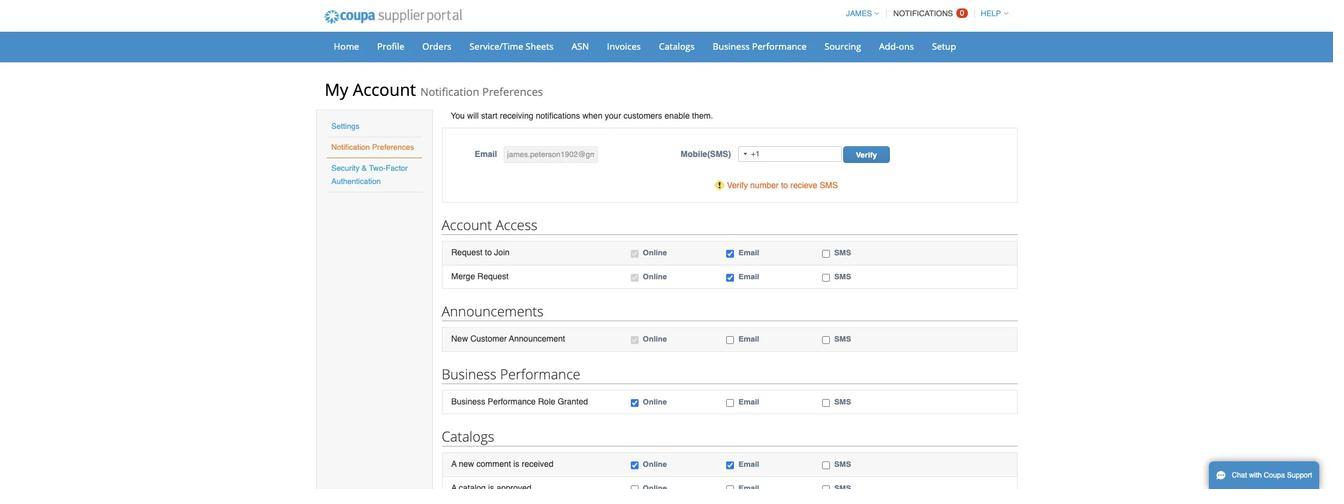 Task type: vqa. For each thing, say whether or not it's contained in the screenshot.
"csr"
no



Task type: describe. For each thing, give the bounding box(es) containing it.
access
[[496, 215, 538, 235]]

enable
[[665, 111, 690, 121]]

settings link
[[331, 122, 360, 131]]

number
[[751, 181, 779, 190]]

granted
[[558, 397, 588, 407]]

support
[[1288, 472, 1313, 480]]

them.
[[692, 111, 713, 121]]

chat
[[1232, 472, 1248, 480]]

1 vertical spatial request
[[478, 272, 509, 281]]

sms for comment
[[835, 460, 851, 469]]

online for merge request
[[643, 272, 667, 281]]

1 horizontal spatial business performance
[[713, 40, 807, 52]]

customers
[[624, 111, 662, 121]]

sms for announcement
[[835, 335, 851, 344]]

add-
[[880, 40, 899, 52]]

service/time
[[470, 40, 524, 52]]

notifications
[[894, 9, 953, 18]]

home link
[[326, 37, 367, 55]]

security & two-factor authentication link
[[331, 164, 408, 186]]

catalogs link
[[651, 37, 703, 55]]

asn link
[[564, 37, 597, 55]]

1 vertical spatial performance
[[500, 365, 581, 384]]

profile link
[[370, 37, 412, 55]]

add-ons
[[880, 40, 914, 52]]

+1 201-555-0123 text field
[[739, 146, 843, 162]]

you will start receiving notifications when your customers enable them.
[[451, 111, 713, 121]]

sms for role
[[835, 398, 851, 407]]

email for join
[[739, 248, 760, 257]]

chat with coupa support button
[[1209, 462, 1320, 490]]

verify for verify number to recieve sms
[[727, 181, 748, 190]]

sourcing link
[[817, 37, 869, 55]]

0 vertical spatial business
[[713, 40, 750, 52]]

orders link
[[415, 37, 460, 55]]

2 vertical spatial business
[[451, 397, 486, 407]]

announcements
[[442, 302, 544, 321]]

is
[[514, 460, 520, 469]]

account access
[[442, 215, 538, 235]]

mobile(sms)
[[681, 149, 731, 159]]

business performance link
[[705, 37, 815, 55]]

&
[[362, 164, 367, 173]]

verify for verify
[[856, 151, 877, 160]]

Telephone country code field
[[739, 147, 751, 161]]

coupa supplier portal image
[[316, 2, 470, 32]]

setup link
[[925, 37, 964, 55]]

recieve
[[791, 181, 818, 190]]

start
[[481, 111, 498, 121]]

factor
[[386, 164, 408, 173]]

email for comment
[[739, 460, 760, 469]]

telephone country code image
[[744, 153, 748, 155]]

sms for join
[[835, 248, 851, 257]]

online for new customer announcement
[[643, 335, 667, 344]]

james link
[[841, 9, 880, 18]]

add-ons link
[[872, 37, 922, 55]]

receiving
[[500, 111, 534, 121]]

will
[[467, 111, 479, 121]]

my
[[325, 78, 348, 101]]

notification preferences
[[331, 143, 414, 152]]



Task type: locate. For each thing, give the bounding box(es) containing it.
1 vertical spatial verify
[[727, 181, 748, 190]]

0 horizontal spatial preferences
[[372, 143, 414, 152]]

asn
[[572, 40, 589, 52]]

your
[[605, 111, 621, 121]]

a new comment is received
[[451, 460, 554, 469]]

notification down settings 'link'
[[331, 143, 370, 152]]

catalogs right invoices link
[[659, 40, 695, 52]]

role
[[538, 397, 556, 407]]

0 horizontal spatial notification
[[331, 143, 370, 152]]

request
[[451, 248, 483, 257], [478, 272, 509, 281]]

james
[[846, 9, 872, 18]]

1 vertical spatial account
[[442, 215, 492, 235]]

request to join
[[451, 248, 510, 257]]

1 vertical spatial catalogs
[[442, 427, 495, 446]]

notification up the you
[[421, 85, 480, 99]]

join
[[494, 248, 510, 257]]

2 vertical spatial performance
[[488, 397, 536, 407]]

1 horizontal spatial verify
[[856, 151, 877, 160]]

5 online from the top
[[643, 460, 667, 469]]

notifications 0
[[894, 8, 965, 18]]

two-
[[369, 164, 386, 173]]

online for request to join
[[643, 248, 667, 257]]

1 horizontal spatial catalogs
[[659, 40, 695, 52]]

4 online from the top
[[643, 398, 667, 407]]

None checkbox
[[631, 250, 639, 258], [727, 250, 735, 258], [727, 274, 735, 282], [631, 337, 639, 344], [727, 337, 735, 344], [823, 337, 830, 344], [631, 399, 639, 407], [631, 462, 639, 470], [631, 486, 639, 490], [727, 486, 735, 490], [823, 486, 830, 490], [631, 250, 639, 258], [727, 250, 735, 258], [727, 274, 735, 282], [631, 337, 639, 344], [727, 337, 735, 344], [823, 337, 830, 344], [631, 399, 639, 407], [631, 462, 639, 470], [631, 486, 639, 490], [727, 486, 735, 490], [823, 486, 830, 490]]

sms
[[820, 181, 838, 190], [835, 248, 851, 257], [835, 272, 851, 281], [835, 335, 851, 344], [835, 398, 851, 407], [835, 460, 851, 469]]

comment
[[477, 460, 511, 469]]

email
[[475, 149, 497, 159], [739, 248, 760, 257], [739, 272, 760, 281], [739, 335, 760, 344], [739, 398, 760, 407], [739, 460, 760, 469]]

service/time sheets
[[470, 40, 554, 52]]

0 vertical spatial business performance
[[713, 40, 807, 52]]

online for a new comment is received
[[643, 460, 667, 469]]

help
[[981, 9, 1002, 18]]

to left recieve
[[781, 181, 788, 190]]

profile
[[377, 40, 405, 52]]

2 online from the top
[[643, 272, 667, 281]]

navigation
[[841, 2, 1009, 25]]

email for role
[[739, 398, 760, 407]]

verify inside button
[[856, 151, 877, 160]]

merge
[[451, 272, 475, 281]]

sheets
[[526, 40, 554, 52]]

setup
[[932, 40, 957, 52]]

help link
[[976, 9, 1009, 18]]

0 horizontal spatial business performance
[[442, 365, 581, 384]]

new
[[451, 334, 468, 344]]

0 horizontal spatial account
[[353, 78, 416, 101]]

verify button
[[844, 146, 890, 163]]

0 vertical spatial preferences
[[482, 85, 543, 99]]

security
[[331, 164, 360, 173]]

new
[[459, 460, 474, 469]]

business
[[713, 40, 750, 52], [442, 365, 497, 384], [451, 397, 486, 407]]

with
[[1250, 472, 1262, 480]]

ons
[[899, 40, 914, 52]]

to left join
[[485, 248, 492, 257]]

account
[[353, 78, 416, 101], [442, 215, 492, 235]]

0 horizontal spatial catalogs
[[442, 427, 495, 446]]

customer
[[471, 334, 507, 344]]

new customer announcement
[[451, 334, 565, 344]]

1 online from the top
[[643, 248, 667, 257]]

home
[[334, 40, 359, 52]]

notification inside my account notification preferences
[[421, 85, 480, 99]]

invoices link
[[600, 37, 649, 55]]

0 horizontal spatial to
[[485, 248, 492, 257]]

1 vertical spatial business performance
[[442, 365, 581, 384]]

0 vertical spatial notification
[[421, 85, 480, 99]]

sourcing
[[825, 40, 862, 52]]

chat with coupa support
[[1232, 472, 1313, 480]]

1 vertical spatial to
[[485, 248, 492, 257]]

service/time sheets link
[[462, 37, 562, 55]]

preferences
[[482, 85, 543, 99], [372, 143, 414, 152]]

settings
[[331, 122, 360, 131]]

1 horizontal spatial to
[[781, 181, 788, 190]]

0 vertical spatial to
[[781, 181, 788, 190]]

1 horizontal spatial notification
[[421, 85, 480, 99]]

request up merge
[[451, 248, 483, 257]]

invoices
[[607, 40, 641, 52]]

authentication
[[331, 177, 381, 186]]

security & two-factor authentication
[[331, 164, 408, 186]]

received
[[522, 460, 554, 469]]

3 online from the top
[[643, 335, 667, 344]]

my account notification preferences
[[325, 78, 543, 101]]

notification
[[421, 85, 480, 99], [331, 143, 370, 152]]

None checkbox
[[823, 250, 830, 258], [631, 274, 639, 282], [823, 274, 830, 282], [727, 399, 735, 407], [823, 399, 830, 407], [727, 462, 735, 470], [823, 462, 830, 470], [823, 250, 830, 258], [631, 274, 639, 282], [823, 274, 830, 282], [727, 399, 735, 407], [823, 399, 830, 407], [727, 462, 735, 470], [823, 462, 830, 470]]

navigation containing notifications 0
[[841, 2, 1009, 25]]

0
[[960, 8, 965, 17]]

1 horizontal spatial preferences
[[482, 85, 543, 99]]

performance
[[752, 40, 807, 52], [500, 365, 581, 384], [488, 397, 536, 407]]

orders
[[423, 40, 452, 52]]

to
[[781, 181, 788, 190], [485, 248, 492, 257]]

you
[[451, 111, 465, 121]]

1 vertical spatial business
[[442, 365, 497, 384]]

online
[[643, 248, 667, 257], [643, 272, 667, 281], [643, 335, 667, 344], [643, 398, 667, 407], [643, 460, 667, 469]]

when
[[583, 111, 603, 121]]

business performance role granted
[[451, 397, 588, 407]]

coupa
[[1264, 472, 1286, 480]]

verify number to recieve sms
[[727, 181, 838, 190]]

account up request to join
[[442, 215, 492, 235]]

1 vertical spatial preferences
[[372, 143, 414, 152]]

0 vertical spatial performance
[[752, 40, 807, 52]]

None text field
[[504, 146, 598, 163]]

0 vertical spatial request
[[451, 248, 483, 257]]

0 vertical spatial catalogs
[[659, 40, 695, 52]]

email for announcement
[[739, 335, 760, 344]]

catalogs up new
[[442, 427, 495, 446]]

verify
[[856, 151, 877, 160], [727, 181, 748, 190]]

0 vertical spatial verify
[[856, 151, 877, 160]]

notifications
[[536, 111, 580, 121]]

preferences up receiving
[[482, 85, 543, 99]]

0 horizontal spatial verify
[[727, 181, 748, 190]]

1 horizontal spatial account
[[442, 215, 492, 235]]

preferences up factor
[[372, 143, 414, 152]]

a
[[451, 460, 457, 469]]

request down join
[[478, 272, 509, 281]]

notification preferences link
[[331, 143, 414, 152]]

business performance
[[713, 40, 807, 52], [442, 365, 581, 384]]

online for business performance role granted
[[643, 398, 667, 407]]

account down profile link
[[353, 78, 416, 101]]

catalogs
[[659, 40, 695, 52], [442, 427, 495, 446]]

preferences inside my account notification preferences
[[482, 85, 543, 99]]

merge request
[[451, 272, 509, 281]]

1 vertical spatial notification
[[331, 143, 370, 152]]

announcement
[[509, 334, 565, 344]]

0 vertical spatial account
[[353, 78, 416, 101]]



